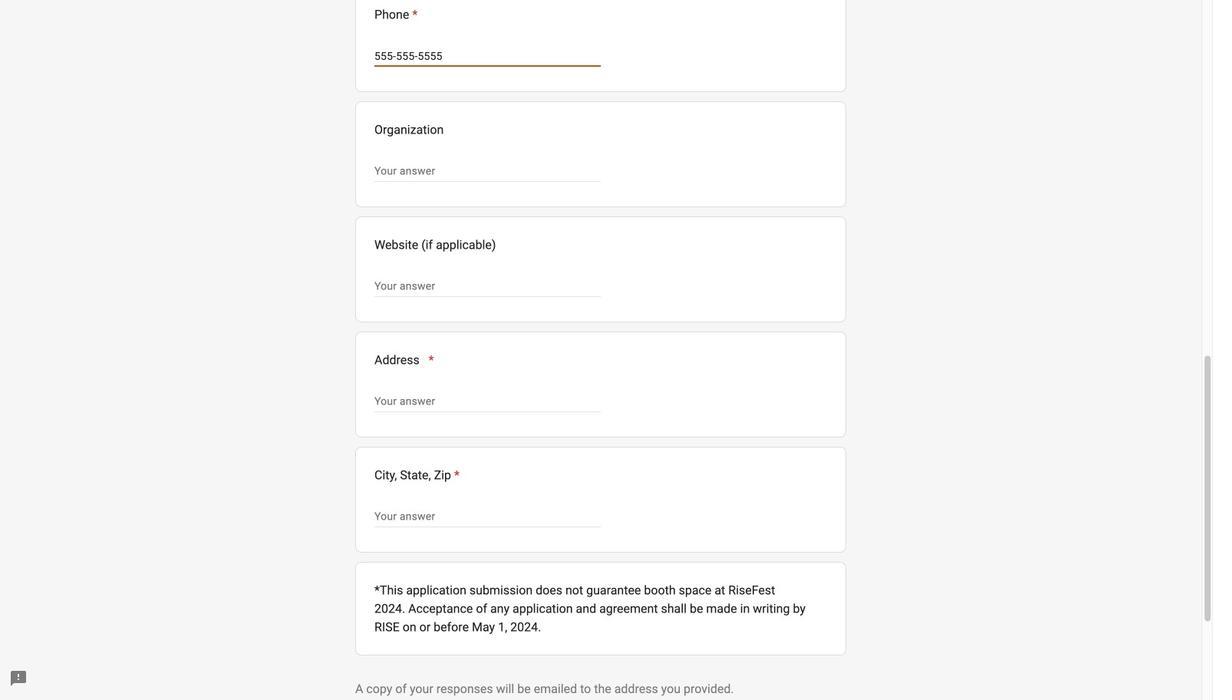 Task type: locate. For each thing, give the bounding box(es) containing it.
list
[[355, 0, 847, 655]]

None text field
[[375, 277, 601, 296], [375, 392, 601, 411], [375, 277, 601, 296], [375, 392, 601, 411]]

2 heading from the top
[[375, 351, 434, 369]]

1 vertical spatial heading
[[375, 351, 434, 369]]

0 vertical spatial heading
[[375, 5, 418, 24]]

heading
[[375, 5, 418, 24], [375, 351, 434, 369], [375, 466, 460, 484]]

2 vertical spatial required question element
[[451, 466, 460, 484]]

list item
[[355, 562, 847, 655]]

0 vertical spatial required question element
[[409, 5, 418, 24]]

required question element
[[409, 5, 418, 24], [426, 351, 434, 369], [451, 466, 460, 484]]

1 vertical spatial required question element
[[426, 351, 434, 369]]

2 vertical spatial heading
[[375, 466, 460, 484]]

None text field
[[375, 47, 601, 65], [375, 162, 601, 180], [375, 507, 601, 526], [375, 47, 601, 65], [375, 162, 601, 180], [375, 507, 601, 526]]

3 heading from the top
[[375, 466, 460, 484]]



Task type: describe. For each thing, give the bounding box(es) containing it.
1 horizontal spatial required question element
[[426, 351, 434, 369]]

0 horizontal spatial required question element
[[409, 5, 418, 24]]

2 horizontal spatial required question element
[[451, 466, 460, 484]]

report a problem to google image
[[9, 669, 28, 688]]

1 heading from the top
[[375, 5, 418, 24]]



Task type: vqa. For each thing, say whether or not it's contained in the screenshot.
heading to the middle
yes



